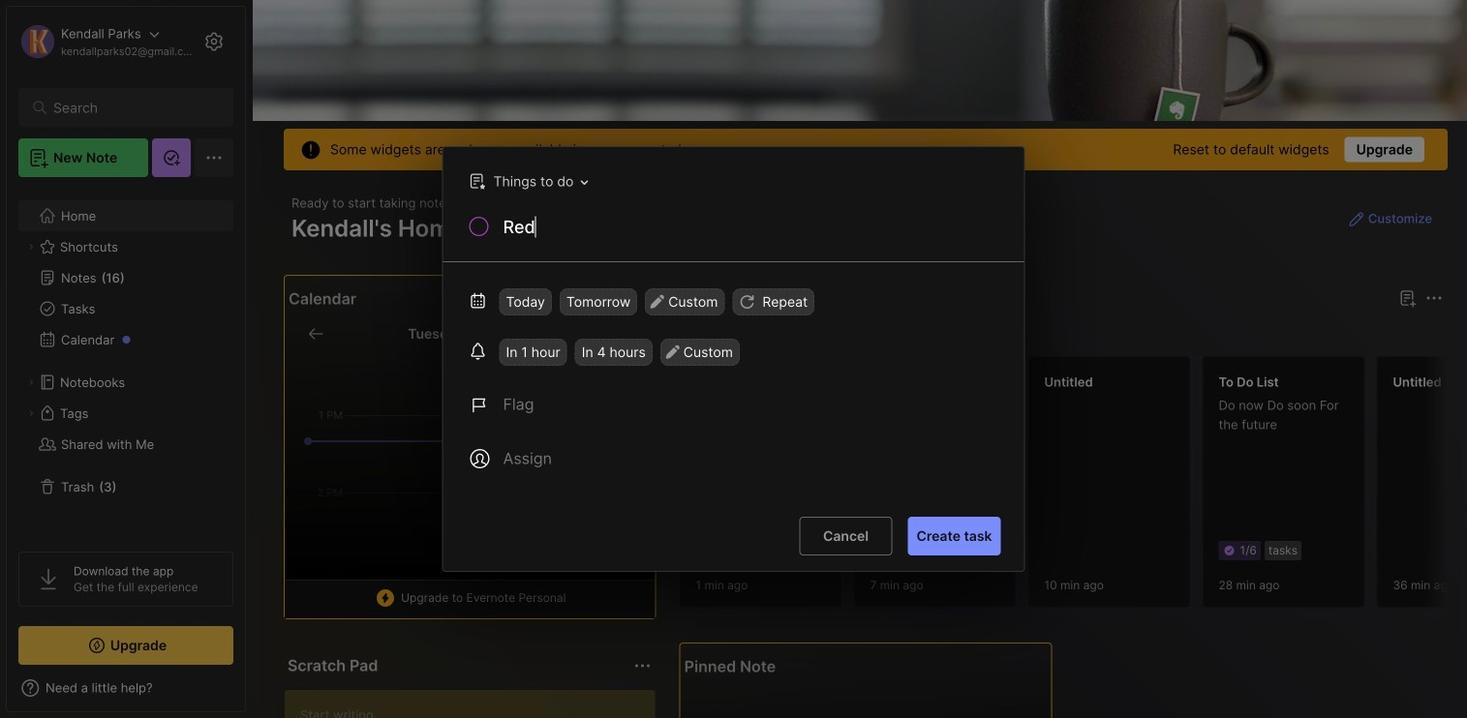 Task type: locate. For each thing, give the bounding box(es) containing it.
row group
[[680, 356, 1468, 620]]

expand notebooks image
[[25, 377, 37, 388]]

Start writing… text field
[[300, 691, 655, 719]]

tree
[[7, 189, 245, 535]]

None search field
[[53, 96, 208, 119]]

tree inside main element
[[7, 189, 245, 535]]

tab
[[684, 322, 740, 345]]



Task type: vqa. For each thing, say whether or not it's contained in the screenshot.
More actions image to the left
no



Task type: describe. For each thing, give the bounding box(es) containing it.
Enter task text field
[[501, 215, 1001, 245]]

none search field inside main element
[[53, 96, 208, 119]]

Go to note or move task field
[[460, 168, 595, 196]]

main element
[[0, 0, 252, 719]]

expand tags image
[[25, 408, 37, 419]]

Search text field
[[53, 99, 208, 117]]

settings image
[[202, 30, 226, 53]]



